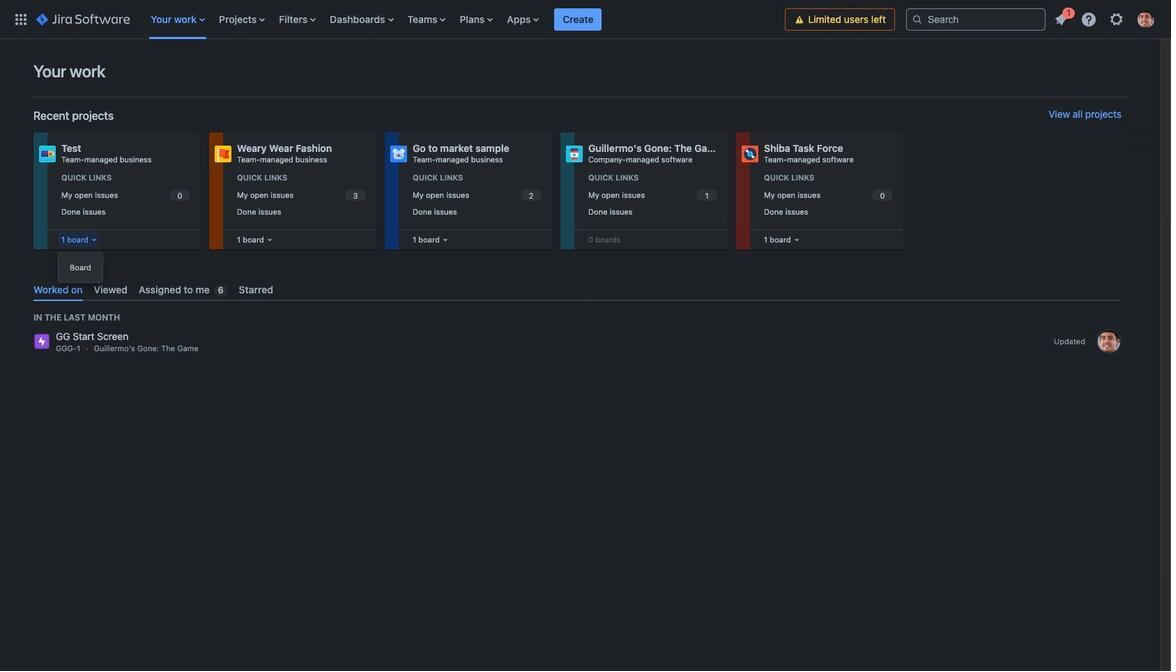 Task type: locate. For each thing, give the bounding box(es) containing it.
1 horizontal spatial board image
[[264, 234, 275, 245]]

2 board image from the left
[[791, 234, 802, 245]]

board image
[[440, 234, 451, 245], [791, 234, 802, 245]]

0 horizontal spatial list
[[144, 0, 785, 39]]

0 horizontal spatial board image
[[88, 234, 100, 245]]

0 horizontal spatial board image
[[440, 234, 451, 245]]

tab list
[[28, 278, 1127, 301]]

None search field
[[906, 8, 1046, 30]]

Search field
[[906, 8, 1046, 30]]

banner
[[0, 0, 1171, 39]]

board image
[[88, 234, 100, 245], [264, 234, 275, 245]]

list item
[[554, 0, 602, 39], [1048, 5, 1075, 30]]

settings image
[[1108, 11, 1125, 28]]

1 horizontal spatial board image
[[791, 234, 802, 245]]

1 horizontal spatial list item
[[1048, 5, 1075, 30]]

jira software image
[[36, 11, 130, 28], [36, 11, 130, 28]]

list
[[144, 0, 785, 39], [1048, 5, 1163, 32]]

help image
[[1080, 11, 1097, 28]]

1 horizontal spatial list
[[1048, 5, 1163, 32]]



Task type: vqa. For each thing, say whether or not it's contained in the screenshot.
bottommost Budget
no



Task type: describe. For each thing, give the bounding box(es) containing it.
your profile and settings image
[[1138, 11, 1154, 28]]

search image
[[912, 14, 923, 25]]

list item inside list
[[1048, 5, 1075, 30]]

notifications image
[[1053, 11, 1069, 28]]

appswitcher icon image
[[13, 11, 29, 28]]

1 board image from the left
[[88, 234, 100, 245]]

0 horizontal spatial list item
[[554, 0, 602, 39]]

1 board image from the left
[[440, 234, 451, 245]]

primary element
[[8, 0, 785, 39]]

2 board image from the left
[[264, 234, 275, 245]]



